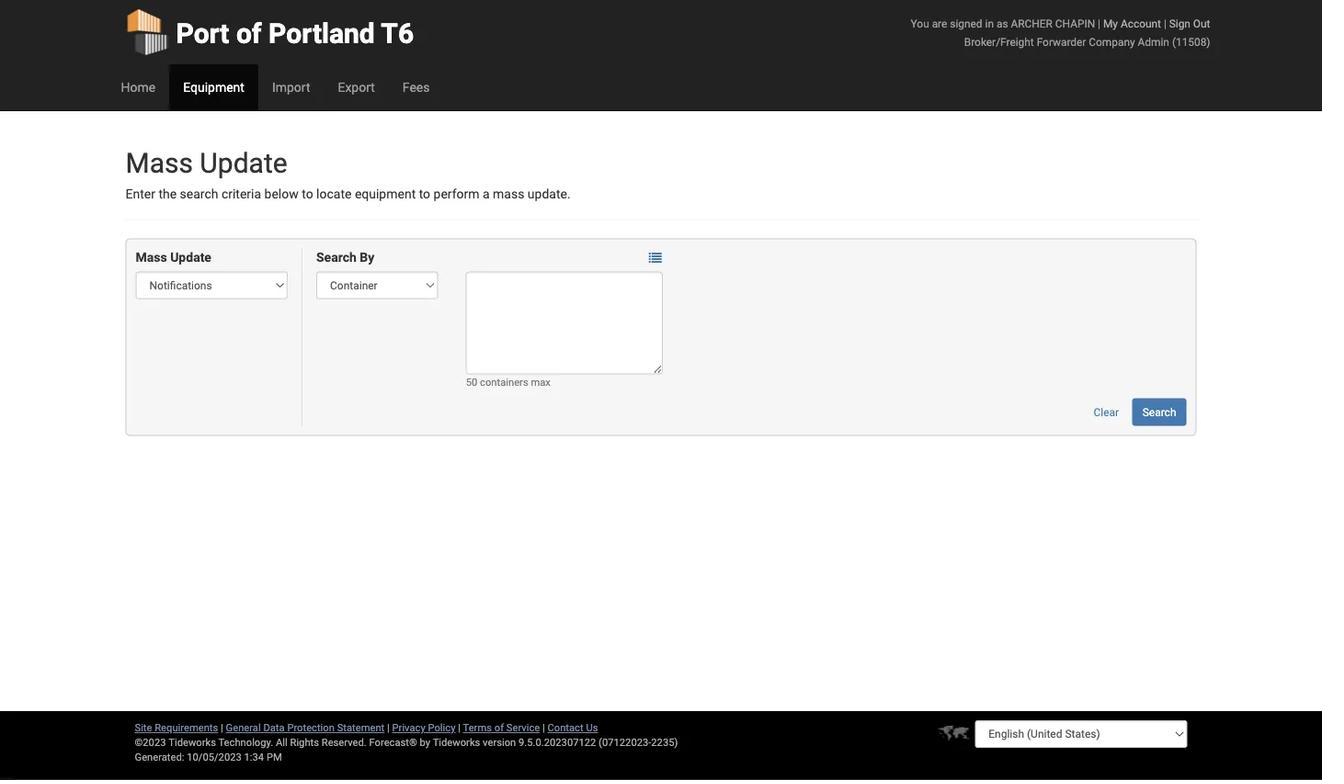 Task type: locate. For each thing, give the bounding box(es) containing it.
search
[[316, 250, 357, 265], [1142, 406, 1176, 419]]

port of portland t6 link
[[125, 0, 414, 64]]

account
[[1121, 17, 1161, 30]]

(11508)
[[1172, 35, 1210, 48]]

perform
[[434, 187, 479, 202]]

update for mass update
[[170, 250, 211, 265]]

export button
[[324, 64, 389, 110]]

you
[[911, 17, 929, 30]]

update.
[[528, 187, 571, 202]]

of right port
[[236, 17, 262, 50]]

search button
[[1132, 398, 1186, 426]]

2 to from the left
[[419, 187, 430, 202]]

protection
[[287, 722, 335, 734]]

locate
[[316, 187, 352, 202]]

mass inside mass update enter the search criteria below to locate equipment to perform a mass update.
[[125, 147, 193, 179]]

to
[[302, 187, 313, 202], [419, 187, 430, 202]]

search for search by
[[316, 250, 357, 265]]

search right the clear button
[[1142, 406, 1176, 419]]

of
[[236, 17, 262, 50], [494, 722, 504, 734]]

of up version
[[494, 722, 504, 734]]

1 horizontal spatial of
[[494, 722, 504, 734]]

us
[[586, 722, 598, 734]]

0 vertical spatial mass
[[125, 147, 193, 179]]

1:34
[[244, 752, 264, 764]]

mass down the enter
[[136, 250, 167, 265]]

contact us link
[[548, 722, 598, 734]]

port
[[176, 17, 229, 50]]

forwarder
[[1037, 35, 1086, 48]]

to right 'below' on the left
[[302, 187, 313, 202]]

| up forecast®
[[387, 722, 390, 734]]

technology.
[[218, 737, 273, 749]]

0 horizontal spatial of
[[236, 17, 262, 50]]

policy
[[428, 722, 456, 734]]

site requirements link
[[135, 722, 218, 734]]

1 vertical spatial of
[[494, 722, 504, 734]]

search left by
[[316, 250, 357, 265]]

requirements
[[155, 722, 218, 734]]

1 horizontal spatial to
[[419, 187, 430, 202]]

fees button
[[389, 64, 444, 110]]

update down the search
[[170, 250, 211, 265]]

are
[[932, 17, 947, 30]]

0 horizontal spatial to
[[302, 187, 313, 202]]

pm
[[267, 752, 282, 764]]

below
[[264, 187, 299, 202]]

sign out link
[[1169, 17, 1210, 30]]

update
[[200, 147, 287, 179], [170, 250, 211, 265]]

1 vertical spatial search
[[1142, 406, 1176, 419]]

| left general at the left bottom
[[221, 722, 223, 734]]

mass
[[125, 147, 193, 179], [136, 250, 167, 265]]

| up tideworks
[[458, 722, 461, 734]]

equipment button
[[169, 64, 258, 110]]

rights
[[290, 737, 319, 749]]

mass update
[[136, 250, 211, 265]]

terms of service link
[[463, 722, 540, 734]]

0 vertical spatial update
[[200, 147, 287, 179]]

t6
[[381, 17, 414, 50]]

0 vertical spatial search
[[316, 250, 357, 265]]

search
[[180, 187, 218, 202]]

general
[[226, 722, 261, 734]]

update up criteria
[[200, 147, 287, 179]]

clear
[[1094, 406, 1119, 419]]

in
[[985, 17, 994, 30]]

2235)
[[651, 737, 678, 749]]

all
[[276, 737, 288, 749]]

portland
[[269, 17, 375, 50]]

criteria
[[221, 187, 261, 202]]

0 vertical spatial of
[[236, 17, 262, 50]]

mass for mass update
[[136, 250, 167, 265]]

privacy policy link
[[392, 722, 456, 734]]

to left perform
[[419, 187, 430, 202]]

| up 9.5.0.202307122
[[542, 722, 545, 734]]

1 vertical spatial mass
[[136, 250, 167, 265]]

1 vertical spatial update
[[170, 250, 211, 265]]

50 containers max
[[466, 376, 551, 388]]

update inside mass update enter the search criteria below to locate equipment to perform a mass update.
[[200, 147, 287, 179]]

show list image
[[649, 252, 662, 265]]

archer
[[1011, 17, 1053, 30]]

mass update enter the search criteria below to locate equipment to perform a mass update.
[[125, 147, 571, 202]]

terms
[[463, 722, 492, 734]]

1 horizontal spatial search
[[1142, 406, 1176, 419]]

0 horizontal spatial search
[[316, 250, 357, 265]]

privacy
[[392, 722, 425, 734]]

update for mass update enter the search criteria below to locate equipment to perform a mass update.
[[200, 147, 287, 179]]

import
[[272, 80, 310, 95]]

None text field
[[466, 272, 663, 375]]

you are signed in as archer chapin | my account | sign out broker/freight forwarder company admin (11508)
[[911, 17, 1210, 48]]

chapin
[[1055, 17, 1095, 30]]

(07122023-
[[599, 737, 651, 749]]

search inside search button
[[1142, 406, 1176, 419]]

contact
[[548, 722, 583, 734]]

search by
[[316, 250, 374, 265]]

|
[[1098, 17, 1101, 30], [1164, 17, 1167, 30], [221, 722, 223, 734], [387, 722, 390, 734], [458, 722, 461, 734], [542, 722, 545, 734]]

site
[[135, 722, 152, 734]]

9.5.0.202307122
[[519, 737, 596, 749]]

mass up the
[[125, 147, 193, 179]]

import button
[[258, 64, 324, 110]]



Task type: vqa. For each thing, say whether or not it's contained in the screenshot.
"MSC ILLINOIS VII/339E"
no



Task type: describe. For each thing, give the bounding box(es) containing it.
home button
[[107, 64, 169, 110]]

admin
[[1138, 35, 1169, 48]]

data
[[263, 722, 285, 734]]

fees
[[403, 80, 430, 95]]

reserved.
[[322, 737, 367, 749]]

version
[[483, 737, 516, 749]]

clear button
[[1084, 398, 1129, 426]]

by
[[360, 250, 374, 265]]

max
[[531, 376, 551, 388]]

export
[[338, 80, 375, 95]]

my account link
[[1103, 17, 1161, 30]]

1 to from the left
[[302, 187, 313, 202]]

search for search
[[1142, 406, 1176, 419]]

my
[[1103, 17, 1118, 30]]

©2023 tideworks
[[135, 737, 216, 749]]

of inside site requirements | general data protection statement | privacy policy | terms of service | contact us ©2023 tideworks technology. all rights reserved. forecast® by tideworks version 9.5.0.202307122 (07122023-2235) generated: 10/05/2023 1:34 pm
[[494, 722, 504, 734]]

10/05/2023
[[187, 752, 242, 764]]

equipment
[[183, 80, 244, 95]]

| left sign
[[1164, 17, 1167, 30]]

as
[[997, 17, 1008, 30]]

tideworks
[[433, 737, 480, 749]]

the
[[158, 187, 177, 202]]

by
[[420, 737, 430, 749]]

site requirements | general data protection statement | privacy policy | terms of service | contact us ©2023 tideworks technology. all rights reserved. forecast® by tideworks version 9.5.0.202307122 (07122023-2235) generated: 10/05/2023 1:34 pm
[[135, 722, 678, 764]]

forecast®
[[369, 737, 417, 749]]

general data protection statement link
[[226, 722, 385, 734]]

home
[[121, 80, 156, 95]]

containers
[[480, 376, 528, 388]]

generated:
[[135, 752, 184, 764]]

50
[[466, 376, 477, 388]]

mass
[[493, 187, 524, 202]]

of inside port of portland t6 link
[[236, 17, 262, 50]]

sign
[[1169, 17, 1191, 30]]

| left "my"
[[1098, 17, 1101, 30]]

enter
[[125, 187, 155, 202]]

statement
[[337, 722, 385, 734]]

a
[[483, 187, 490, 202]]

equipment
[[355, 187, 416, 202]]

port of portland t6
[[176, 17, 414, 50]]

broker/freight
[[964, 35, 1034, 48]]

out
[[1193, 17, 1210, 30]]

mass for mass update enter the search criteria below to locate equipment to perform a mass update.
[[125, 147, 193, 179]]

signed
[[950, 17, 982, 30]]

service
[[506, 722, 540, 734]]

company
[[1089, 35, 1135, 48]]



